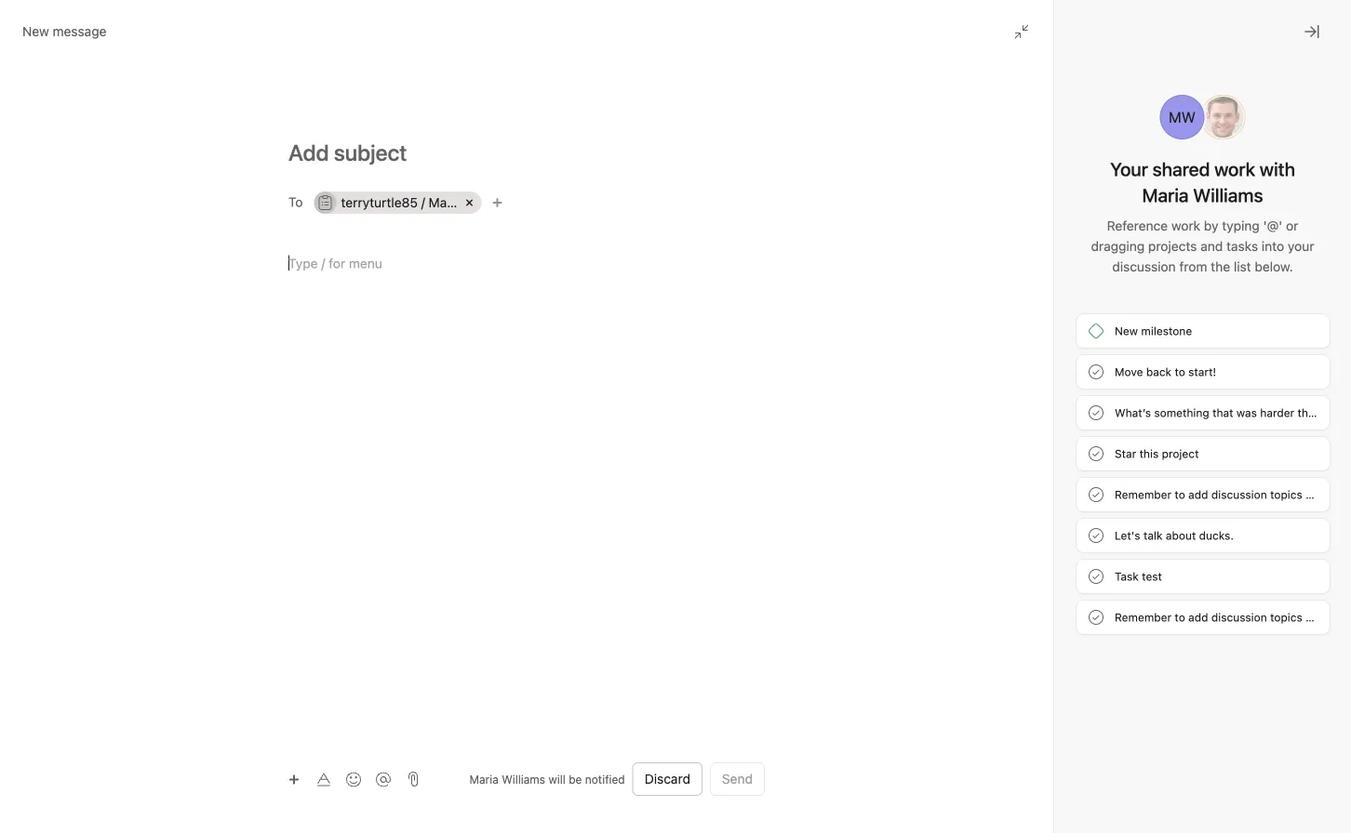 Task type: describe. For each thing, give the bounding box(es) containing it.
what's something that was harder than expec
[[1115, 407, 1351, 420]]

move back to start!
[[1115, 366, 1217, 379]]

1 horizontal spatial tt
[[1214, 108, 1233, 126]]

send for send message to members
[[465, 186, 492, 199]]

typing
[[1222, 218, 1260, 234]]

was
[[1237, 407, 1257, 420]]

send message to members
[[465, 186, 608, 199]]

message for send
[[495, 186, 542, 199]]

project
[[1162, 448, 1199, 461]]

terryturtle85 / maria 1:1 cell
[[314, 192, 482, 214]]

shared
[[1153, 158, 1210, 180]]

than
[[1298, 407, 1321, 420]]

formatting image
[[316, 773, 331, 788]]

your shared work with maria williams
[[1110, 158, 1296, 206]]

projects
[[1149, 239, 1197, 254]]

discard
[[645, 772, 691, 787]]

your
[[1110, 158, 1148, 180]]

1 topics from the top
[[1271, 489, 1303, 502]]

by
[[1204, 218, 1219, 234]]

with
[[1260, 158, 1296, 180]]

something
[[1154, 407, 1210, 420]]

maria inside cell
[[429, 195, 462, 210]]

talk
[[1144, 530, 1163, 543]]

from
[[1180, 259, 1208, 275]]

share button
[[1164, 79, 1226, 105]]

into
[[1262, 239, 1285, 254]]

that
[[1213, 407, 1234, 420]]

members
[[559, 186, 608, 199]]

1 remember from the top
[[1115, 489, 1172, 502]]

maria williams
[[1142, 184, 1263, 206]]

discard button
[[633, 763, 703, 797]]

task test
[[1115, 571, 1162, 584]]

back
[[1146, 366, 1172, 379]]

at mention image
[[376, 773, 391, 788]]

to right back
[[1175, 366, 1186, 379]]

1 vertical spatial the
[[1324, 489, 1341, 502]]

will
[[549, 773, 566, 786]]

2 remember to add discussion topics for the ne from the top
[[1115, 611, 1351, 625]]

move
[[1115, 366, 1143, 379]]

1:1
[[465, 195, 481, 210]]

task
[[1115, 571, 1139, 584]]

new message
[[22, 24, 107, 39]]

to down about
[[1175, 611, 1186, 625]]

to
[[289, 194, 303, 210]]

star
[[1115, 448, 1137, 461]]

to down the project
[[1175, 489, 1186, 502]]

to inside button
[[546, 186, 556, 199]]

what's
[[1115, 407, 1151, 420]]

2 topics from the top
[[1271, 611, 1303, 625]]

terryturtle85 / maria 1:1
[[341, 195, 481, 210]]

about
[[1166, 530, 1196, 543]]

send message to members button
[[457, 180, 918, 206]]

milestone
[[1141, 325, 1192, 338]]

1 ne from the top
[[1344, 489, 1351, 502]]

expec
[[1324, 407, 1351, 420]]

reference work by typing '@' or dragging projects and tasks into your discussion from the list below.
[[1091, 218, 1315, 275]]

new milestone
[[1115, 325, 1192, 338]]

1 horizontal spatial maria
[[470, 773, 499, 786]]

2 remember from the top
[[1115, 611, 1172, 625]]



Task type: vqa. For each thing, say whether or not it's contained in the screenshot.
New Insights icon
no



Task type: locate. For each thing, give the bounding box(es) containing it.
let's
[[1115, 530, 1141, 543]]

let's talk about ducks.
[[1115, 530, 1234, 543]]

start!
[[1189, 366, 1217, 379]]

be
[[569, 773, 582, 786]]

discussion
[[1113, 259, 1176, 275], [1212, 489, 1267, 502], [1212, 611, 1267, 625]]

0 horizontal spatial work
[[1172, 218, 1201, 234]]

topics
[[1271, 489, 1303, 502], [1271, 611, 1303, 625]]

0 vertical spatial add
[[1189, 489, 1209, 502]]

the
[[1211, 259, 1231, 275], [1324, 489, 1341, 502], [1324, 611, 1341, 625]]

1 horizontal spatial message
[[495, 186, 542, 199]]

message inside button
[[495, 186, 542, 199]]

or
[[1286, 218, 1299, 234]]

1 remember to add discussion topics for the ne from the top
[[1115, 489, 1351, 502]]

add
[[1189, 489, 1209, 502], [1189, 611, 1209, 625]]

0 horizontal spatial new
[[22, 24, 49, 39]]

to left members
[[546, 186, 556, 199]]

1 vertical spatial add
[[1189, 611, 1209, 625]]

0 horizontal spatial tt
[[428, 186, 442, 199]]

maria right /
[[429, 195, 462, 210]]

reference
[[1107, 218, 1168, 234]]

harder
[[1260, 407, 1295, 420]]

mw
[[1169, 108, 1196, 126]]

terryturtle85 / maria 1:1 row
[[314, 190, 761, 219]]

test
[[1142, 571, 1162, 584]]

send button
[[710, 763, 765, 797]]

to
[[546, 186, 556, 199], [1175, 366, 1186, 379], [1175, 489, 1186, 502], [1175, 611, 1186, 625]]

message
[[53, 24, 107, 39], [495, 186, 542, 199]]

remember to add discussion topics for the ne
[[1115, 489, 1351, 502], [1115, 611, 1351, 625]]

tt right /
[[428, 186, 442, 199]]

0 vertical spatial work
[[1215, 158, 1256, 180]]

tt down share
[[1214, 108, 1233, 126]]

0 horizontal spatial maria
[[429, 195, 462, 210]]

williams
[[502, 773, 545, 786]]

1 vertical spatial message
[[495, 186, 542, 199]]

1 vertical spatial remember to add discussion topics for the ne
[[1115, 611, 1351, 625]]

new
[[22, 24, 49, 39], [1115, 325, 1138, 338]]

1 horizontal spatial work
[[1215, 158, 1256, 180]]

send for send
[[722, 772, 753, 787]]

/
[[421, 195, 425, 210]]

1 vertical spatial discussion
[[1212, 489, 1267, 502]]

work inside reference work by typing '@' or dragging projects and tasks into your discussion from the list below.
[[1172, 218, 1201, 234]]

1 for from the top
[[1306, 489, 1321, 502]]

0 vertical spatial remember to add discussion topics for the ne
[[1115, 489, 1351, 502]]

maria left williams in the bottom left of the page
[[470, 773, 499, 786]]

ducks.
[[1199, 530, 1234, 543]]

discussion down dragging
[[1113, 259, 1176, 275]]

emoji image
[[346, 773, 361, 788]]

1 vertical spatial remember
[[1115, 611, 1172, 625]]

1 vertical spatial for
[[1306, 611, 1321, 625]]

add up about
[[1189, 489, 1209, 502]]

dragging
[[1091, 239, 1145, 254]]

below.
[[1255, 259, 1293, 275]]

notified
[[585, 773, 625, 786]]

work
[[1215, 158, 1256, 180], [1172, 218, 1201, 234]]

send right discard
[[722, 772, 753, 787]]

0 vertical spatial for
[[1306, 489, 1321, 502]]

send right /
[[465, 186, 492, 199]]

list box
[[456, 7, 903, 37]]

remember
[[1115, 489, 1172, 502], [1115, 611, 1172, 625]]

add another team, project, or person image
[[492, 197, 503, 208]]

discussion up ducks. on the right bottom of the page
[[1212, 489, 1267, 502]]

remember down this
[[1115, 489, 1172, 502]]

1 horizontal spatial send
[[722, 772, 753, 787]]

for
[[1306, 489, 1321, 502], [1306, 611, 1321, 625]]

discussion down ducks. on the right bottom of the page
[[1212, 611, 1267, 625]]

0 vertical spatial tt
[[1214, 108, 1233, 126]]

toolbar
[[281, 766, 400, 793]]

your
[[1288, 239, 1315, 254]]

terryturtle85
[[341, 195, 418, 210]]

0 vertical spatial ne
[[1344, 489, 1351, 502]]

and
[[1201, 239, 1223, 254]]

work up projects on the top right
[[1172, 218, 1201, 234]]

0 vertical spatial the
[[1211, 259, 1231, 275]]

0 horizontal spatial send
[[465, 186, 492, 199]]

1 vertical spatial new
[[1115, 325, 1138, 338]]

work inside your shared work with maria williams
[[1215, 158, 1256, 180]]

1 add from the top
[[1189, 489, 1209, 502]]

the inside reference work by typing '@' or dragging projects and tasks into your discussion from the list below.
[[1211, 259, 1231, 275]]

2 vertical spatial discussion
[[1212, 611, 1267, 625]]

share
[[1187, 86, 1218, 99]]

1 vertical spatial send
[[722, 772, 753, 787]]

work up maria williams
[[1215, 158, 1256, 180]]

0 vertical spatial message
[[53, 24, 107, 39]]

maria williams will be notified
[[470, 773, 625, 786]]

1 vertical spatial tt
[[428, 186, 442, 199]]

tt
[[1214, 108, 1233, 126], [428, 186, 442, 199]]

0 vertical spatial send
[[465, 186, 492, 199]]

list
[[1234, 259, 1251, 275]]

remember to add discussion topics for the ne up ducks. on the right bottom of the page
[[1115, 489, 1351, 502]]

1 vertical spatial ne
[[1344, 611, 1351, 625]]

2 vertical spatial the
[[1324, 611, 1341, 625]]

remember down the task test
[[1115, 611, 1172, 625]]

0 vertical spatial new
[[22, 24, 49, 39]]

this
[[1140, 448, 1159, 461]]

add down about
[[1189, 611, 1209, 625]]

0 vertical spatial topics
[[1271, 489, 1303, 502]]

0 horizontal spatial message
[[53, 24, 107, 39]]

discussion inside reference work by typing '@' or dragging projects and tasks into your discussion from the list below.
[[1113, 259, 1176, 275]]

close image
[[1305, 24, 1320, 39]]

message for new
[[53, 24, 107, 39]]

1 vertical spatial maria
[[470, 773, 499, 786]]

'@'
[[1263, 218, 1283, 234]]

2 ne from the top
[[1344, 611, 1351, 625]]

new for new milestone
[[1115, 325, 1138, 338]]

Add subject text field
[[266, 138, 787, 168]]

2 for from the top
[[1306, 611, 1321, 625]]

tasks
[[1227, 239, 1258, 254]]

1 horizontal spatial new
[[1115, 325, 1138, 338]]

minimize image
[[1014, 24, 1029, 39]]

2 add from the top
[[1189, 611, 1209, 625]]

insert an object image
[[289, 775, 300, 786]]

send
[[465, 186, 492, 199], [722, 772, 753, 787]]

0 vertical spatial maria
[[429, 195, 462, 210]]

star this project
[[1115, 448, 1199, 461]]

0 vertical spatial remember
[[1115, 489, 1172, 502]]

1 vertical spatial work
[[1172, 218, 1201, 234]]

remember to add discussion topics for the ne down ducks. on the right bottom of the page
[[1115, 611, 1351, 625]]

ne
[[1344, 489, 1351, 502], [1344, 611, 1351, 625]]

new for new message
[[22, 24, 49, 39]]

0 vertical spatial discussion
[[1113, 259, 1176, 275]]

maria
[[429, 195, 462, 210], [470, 773, 499, 786]]

1 vertical spatial topics
[[1271, 611, 1303, 625]]



